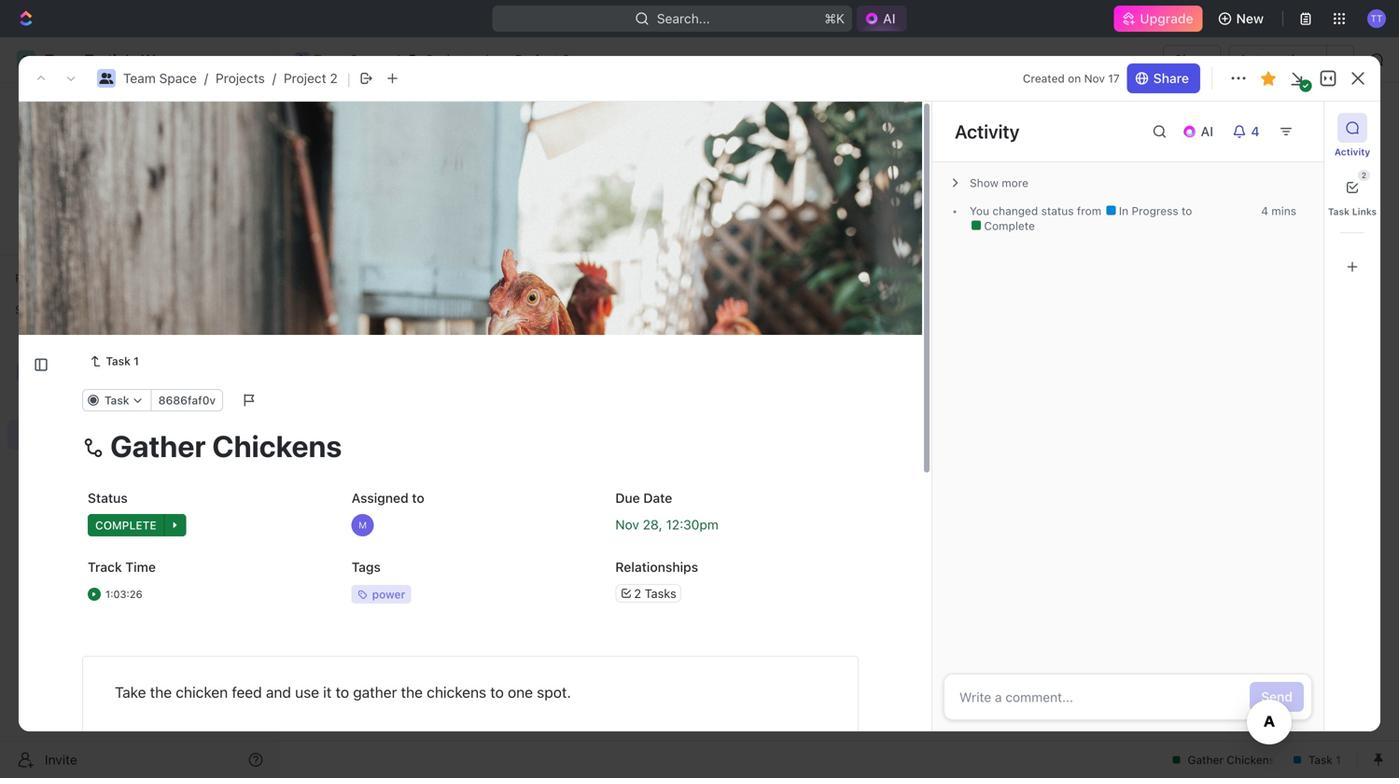 Task type: locate. For each thing, give the bounding box(es) containing it.
list
[[419, 173, 442, 189]]

0 vertical spatial share
[[1174, 52, 1210, 67]]

task
[[1293, 120, 1321, 135], [1328, 206, 1350, 217], [528, 265, 553, 278], [376, 325, 405, 340], [106, 355, 131, 368], [105, 394, 129, 407]]

1 vertical spatial complete
[[95, 519, 156, 532]]

automations
[[1239, 52, 1317, 67]]

activity up 2 button
[[1335, 147, 1371, 157]]

0 vertical spatial task 1
[[376, 325, 414, 340]]

0 horizontal spatial ai
[[883, 11, 896, 26]]

space inside team space / projects / project 2 |
[[159, 70, 197, 86]]

tree containing team space
[[7, 325, 271, 577]]

assignees
[[778, 220, 833, 233]]

in progress inside the task sidebar content section
[[1116, 204, 1182, 218]]

complete button
[[82, 509, 331, 543]]

1 vertical spatial progress
[[363, 265, 424, 278]]

in
[[1119, 204, 1129, 218], [348, 265, 360, 278]]

space up the task dropdown button
[[81, 364, 118, 379]]

team down the spaces
[[45, 364, 77, 379]]

0 vertical spatial space
[[350, 52, 387, 67]]

1 horizontal spatial in
[[1119, 204, 1129, 218]]

0 horizontal spatial nov
[[615, 517, 639, 533]]

4 inside "dropdown button"
[[1251, 124, 1260, 139]]

more
[[1002, 176, 1029, 189]]

0 vertical spatial team space
[[314, 52, 387, 67]]

add task button down 'automations' button
[[1253, 113, 1332, 143]]

1 horizontal spatial ai
[[1201, 124, 1214, 139]]

complete inside dropdown button
[[95, 519, 156, 532]]

team
[[314, 52, 346, 67], [123, 70, 156, 86], [45, 364, 77, 379]]

0 horizontal spatial in
[[348, 265, 360, 278]]

0 horizontal spatial space
[[81, 364, 118, 379]]

0 vertical spatial 4
[[1251, 124, 1260, 139]]

0 horizontal spatial user group image
[[19, 366, 33, 377]]

task sidebar navigation tab list
[[1328, 113, 1377, 282]]

1 vertical spatial ai button
[[1175, 117, 1225, 147]]

1 horizontal spatial project 2
[[515, 52, 570, 67]]

add
[[1264, 120, 1289, 135], [503, 265, 525, 278]]

the right gather
[[401, 684, 423, 702]]

pm
[[700, 517, 719, 533]]

0 horizontal spatial ai button
[[857, 6, 907, 32]]

nov 28 , 12:30 pm
[[615, 517, 719, 533]]

created on nov 17
[[1023, 72, 1120, 85]]

to down show more dropdown button
[[1182, 204, 1192, 218]]

0 horizontal spatial the
[[150, 684, 172, 702]]

team space
[[314, 52, 387, 67], [45, 364, 118, 379]]

task 1
[[376, 325, 414, 340], [106, 355, 139, 368]]

add task button down calendar
[[481, 260, 560, 282]]

ai right ⌘k
[[883, 11, 896, 26]]

docs link
[[7, 154, 271, 184]]

feed
[[232, 684, 262, 702]]

1 vertical spatial add
[[503, 265, 525, 278]]

0 horizontal spatial activity
[[955, 120, 1020, 142]]

in progress
[[1116, 204, 1182, 218], [348, 265, 424, 278]]

1 horizontal spatial add task button
[[1253, 113, 1332, 143]]

2 horizontal spatial space
[[350, 52, 387, 67]]

add task button
[[1253, 113, 1332, 143], [481, 260, 560, 282]]

to right assigned
[[412, 491, 425, 506]]

1 horizontal spatial the
[[401, 684, 423, 702]]

invite
[[45, 752, 77, 768]]

ai button right ⌘k
[[857, 6, 907, 32]]

progress inside the task sidebar content section
[[1132, 204, 1179, 218]]

1 vertical spatial add task button
[[481, 260, 560, 282]]

1 vertical spatial task 1
[[106, 355, 139, 368]]

0 horizontal spatial project 2
[[324, 112, 435, 142]]

1 horizontal spatial task 1
[[376, 325, 414, 340]]

4 for 4 mins
[[1261, 204, 1269, 218]]

user group image inside "tree"
[[19, 366, 33, 377]]

0 vertical spatial project 2
[[515, 52, 570, 67]]

team space up the task dropdown button
[[45, 364, 118, 379]]

tags power
[[352, 560, 405, 601]]

team up home link
[[123, 70, 156, 86]]

hide
[[969, 220, 994, 233]]

Edit task name text field
[[82, 429, 859, 464]]

4 left the "mins"
[[1261, 204, 1269, 218]]

project inside team space / projects / project 2 |
[[284, 70, 326, 86]]

in progress down show more dropdown button
[[1116, 204, 1182, 218]]

chickens
[[427, 684, 486, 702]]

0 vertical spatial add task
[[1264, 120, 1321, 135]]

|
[[347, 69, 351, 88]]

the
[[150, 684, 172, 702], [401, 684, 423, 702]]

0 horizontal spatial add
[[503, 265, 525, 278]]

power
[[372, 588, 405, 601]]

2
[[562, 52, 570, 67], [330, 70, 338, 86], [413, 112, 429, 142], [1362, 171, 1367, 180], [445, 265, 452, 278], [634, 587, 641, 601]]

1 horizontal spatial nov
[[1084, 72, 1105, 85]]

0 vertical spatial activity
[[955, 120, 1020, 142]]

12:30
[[666, 517, 700, 533]]

2 vertical spatial projects
[[56, 395, 105, 411]]

projects inside team space / projects / project 2 |
[[216, 70, 265, 86]]

nov left "17"
[[1084, 72, 1105, 85]]

0 horizontal spatial team
[[45, 364, 77, 379]]

2 vertical spatial space
[[81, 364, 118, 379]]

share right "17"
[[1153, 70, 1189, 86]]

assigned to
[[352, 491, 425, 506]]

reposition
[[673, 305, 738, 320]]

0 horizontal spatial add task button
[[481, 260, 560, 282]]

show more button
[[944, 170, 1312, 196]]

0 horizontal spatial projects
[[56, 395, 105, 411]]

space inside "tree"
[[81, 364, 118, 379]]

2 tasks
[[634, 587, 677, 601]]

to inside the task sidebar content section
[[1182, 204, 1192, 218]]

take the chicken feed and use it to gather the chickens to one spot.
[[115, 684, 571, 702]]

nov
[[1084, 72, 1105, 85], [615, 517, 639, 533]]

1:03:26
[[105, 589, 142, 601]]

ai left the 4 "dropdown button"
[[1201, 124, 1214, 139]]

docs
[[45, 161, 76, 176]]

user group image down the spaces
[[19, 366, 33, 377]]

project 2 link
[[492, 49, 575, 71], [284, 70, 338, 86]]

1 horizontal spatial progress
[[1132, 204, 1179, 218]]

use
[[295, 684, 319, 702]]

to left one
[[490, 684, 504, 702]]

projects
[[426, 52, 476, 67], [216, 70, 265, 86], [56, 395, 105, 411]]

1 vertical spatial share
[[1153, 70, 1189, 86]]

1 vertical spatial project
[[284, 70, 326, 86]]

0 horizontal spatial 4
[[1251, 124, 1260, 139]]

share
[[1174, 52, 1210, 67], [1153, 70, 1189, 86]]

1 horizontal spatial ai button
[[1175, 117, 1225, 147]]

0 horizontal spatial team space
[[45, 364, 118, 379]]

1 horizontal spatial complete
[[981, 219, 1035, 232]]

1 horizontal spatial project 2 link
[[492, 49, 575, 71]]

1 horizontal spatial add
[[1264, 120, 1289, 135]]

2 vertical spatial project
[[324, 112, 408, 142]]

1 horizontal spatial projects
[[216, 70, 265, 86]]

0 vertical spatial user group image
[[99, 73, 113, 84]]

2 inside team space / projects / project 2 |
[[330, 70, 338, 86]]

0 vertical spatial task 1 link
[[372, 319, 647, 346]]

in down show more dropdown button
[[1119, 204, 1129, 218]]

inbox
[[45, 129, 78, 145]]

upgrade
[[1140, 11, 1194, 26]]

spot.
[[537, 684, 571, 702]]

share button
[[1163, 45, 1221, 75], [1127, 63, 1200, 93]]

changed
[[993, 204, 1038, 218]]

4 right ai dropdown button
[[1251, 124, 1260, 139]]

calendar link
[[473, 168, 532, 194]]

activity inside task sidebar navigation tab list
[[1335, 147, 1371, 157]]

links
[[1352, 206, 1377, 217]]

0 vertical spatial team
[[314, 52, 346, 67]]

home link
[[7, 91, 271, 120]]

complete down status
[[95, 519, 156, 532]]

1 horizontal spatial 1
[[408, 325, 414, 340]]

1 horizontal spatial team space
[[314, 52, 387, 67]]

add down 'automations' button
[[1264, 120, 1289, 135]]

track
[[88, 560, 122, 575]]

in inside the task sidebar content section
[[1119, 204, 1129, 218]]

team right user group icon
[[314, 52, 346, 67]]

task 1 link
[[372, 319, 647, 346], [82, 350, 147, 373]]

home
[[45, 98, 81, 113]]

space up home link
[[159, 70, 197, 86]]

in progress down board
[[348, 265, 424, 278]]

team space up | at the top left of page
[[314, 52, 387, 67]]

4
[[1251, 124, 1260, 139], [1261, 204, 1269, 218]]

2 the from the left
[[401, 684, 423, 702]]

1 horizontal spatial space
[[159, 70, 197, 86]]

activity up "show"
[[955, 120, 1020, 142]]

1 vertical spatial task 1 link
[[82, 350, 147, 373]]

complete
[[981, 219, 1035, 232], [95, 519, 156, 532]]

send
[[1261, 689, 1293, 705]]

user group image
[[99, 73, 113, 84], [19, 366, 33, 377]]

favorites
[[15, 272, 64, 285]]

0 vertical spatial in progress
[[1116, 204, 1182, 218]]

ai button up show more dropdown button
[[1175, 117, 1225, 147]]

1 vertical spatial ai
[[1201, 124, 1214, 139]]

0 horizontal spatial add task
[[503, 265, 553, 278]]

status
[[88, 491, 128, 506]]

1 vertical spatial 1
[[134, 355, 139, 368]]

0 horizontal spatial complete
[[95, 519, 156, 532]]

1 horizontal spatial activity
[[1335, 147, 1371, 157]]

1 vertical spatial user group image
[[19, 366, 33, 377]]

team space link
[[290, 49, 392, 71], [123, 70, 197, 86], [45, 357, 267, 386]]

gather
[[353, 684, 397, 702]]

0 vertical spatial complete
[[981, 219, 1035, 232]]

1 horizontal spatial team
[[123, 70, 156, 86]]

1 vertical spatial activity
[[1335, 147, 1371, 157]]

cover
[[812, 305, 847, 320]]

1 the from the left
[[150, 684, 172, 702]]

ai
[[883, 11, 896, 26], [1201, 124, 1214, 139]]

the right take in the left bottom of the page
[[150, 684, 172, 702]]

1 vertical spatial project 2
[[324, 112, 435, 142]]

2 horizontal spatial projects
[[426, 52, 476, 67]]

user group image up home link
[[99, 73, 113, 84]]

nov left the 28
[[615, 517, 639, 533]]

/
[[396, 52, 399, 67], [484, 52, 488, 67], [204, 70, 208, 86], [272, 70, 276, 86]]

track time
[[88, 560, 156, 575]]

space up | at the top left of page
[[350, 52, 387, 67]]

tree
[[7, 325, 271, 577]]

0 horizontal spatial in progress
[[348, 265, 424, 278]]

1 vertical spatial team
[[123, 70, 156, 86]]

1 horizontal spatial 4
[[1261, 204, 1269, 218]]

change cover button
[[750, 298, 858, 328]]

search...
[[657, 11, 710, 26]]

8686faf0v
[[158, 394, 216, 407]]

2 vertical spatial team
[[45, 364, 77, 379]]

0 horizontal spatial task 1 link
[[82, 350, 147, 373]]

1 horizontal spatial in progress
[[1116, 204, 1182, 218]]

complete down the changed
[[981, 219, 1035, 232]]

1 vertical spatial space
[[159, 70, 197, 86]]

1 vertical spatial 4
[[1261, 204, 1269, 218]]

share down upgrade at the right top of page
[[1174, 52, 1210, 67]]

1 vertical spatial team space
[[45, 364, 118, 379]]

add down the calendar link
[[503, 265, 525, 278]]

⌘k
[[825, 11, 845, 26]]

1
[[408, 325, 414, 340], [134, 355, 139, 368]]

0 horizontal spatial 1
[[134, 355, 139, 368]]

1 vertical spatial add task
[[503, 265, 553, 278]]

0 vertical spatial in
[[1119, 204, 1129, 218]]

0 vertical spatial progress
[[1132, 204, 1179, 218]]

in down board link
[[348, 265, 360, 278]]

0 vertical spatial add
[[1264, 120, 1289, 135]]

,
[[659, 517, 663, 533]]

dashboards
[[45, 193, 117, 208]]

1 vertical spatial projects
[[216, 70, 265, 86]]

activity
[[955, 120, 1020, 142], [1335, 147, 1371, 157]]

0 vertical spatial nov
[[1084, 72, 1105, 85]]



Task type: describe. For each thing, give the bounding box(es) containing it.
change
[[762, 305, 809, 320]]

from
[[1077, 204, 1102, 218]]

change cover button
[[750, 298, 858, 328]]

gantt
[[634, 173, 668, 189]]

1 horizontal spatial task 1 link
[[372, 319, 647, 346]]

17
[[1108, 72, 1120, 85]]

table
[[566, 173, 599, 189]]

project 2 inside project 2 link
[[515, 52, 570, 67]]

2 inside button
[[1362, 171, 1367, 180]]

complete inside the task sidebar content section
[[981, 219, 1035, 232]]

task links
[[1328, 206, 1377, 217]]

due date
[[615, 491, 672, 506]]

status
[[1041, 204, 1074, 218]]

automations button
[[1230, 46, 1326, 74]]

created
[[1023, 72, 1065, 85]]

dashboards link
[[7, 186, 271, 216]]

board
[[348, 173, 385, 189]]

assignees button
[[755, 215, 842, 238]]

2 button
[[1338, 170, 1370, 203]]

tags
[[352, 560, 381, 575]]

it
[[323, 684, 332, 702]]

reposition button
[[662, 298, 750, 328]]

chicken
[[176, 684, 228, 702]]

projects inside sidebar navigation
[[56, 395, 105, 411]]

tasks
[[645, 587, 677, 601]]

1 horizontal spatial user group image
[[99, 73, 113, 84]]

activity inside the task sidebar content section
[[955, 120, 1020, 142]]

take
[[115, 684, 146, 702]]

task inside dropdown button
[[105, 394, 129, 407]]

task button
[[82, 389, 152, 412]]

upgrade link
[[1114, 6, 1203, 32]]

show
[[970, 176, 999, 189]]

new button
[[1210, 4, 1275, 34]]

task sidebar content section
[[928, 102, 1324, 732]]

0 horizontal spatial progress
[[363, 265, 424, 278]]

8686faf0v button
[[151, 389, 223, 412]]

4 mins
[[1261, 204, 1297, 218]]

user group image
[[297, 55, 308, 64]]

m button
[[346, 509, 595, 543]]

tt
[[1371, 13, 1383, 24]]

team space / projects / project 2 |
[[123, 69, 351, 88]]

due
[[615, 491, 640, 506]]

to right the "it"
[[336, 684, 349, 702]]

0 horizontal spatial project 2 link
[[284, 70, 338, 86]]

m
[[359, 520, 367, 531]]

date
[[644, 491, 672, 506]]

share button right "17"
[[1127, 63, 1200, 93]]

2 horizontal spatial team
[[314, 52, 346, 67]]

1 vertical spatial in progress
[[348, 265, 424, 278]]

ai button
[[1175, 117, 1225, 147]]

0 vertical spatial project
[[515, 52, 559, 67]]

hide button
[[961, 215, 1001, 238]]

1 vertical spatial nov
[[615, 517, 639, 533]]

inbox link
[[7, 122, 271, 152]]

tree inside sidebar navigation
[[7, 325, 271, 577]]

share button down upgrade at the right top of page
[[1163, 45, 1221, 75]]

task inside tab list
[[1328, 206, 1350, 217]]

Search tasks... text field
[[1167, 212, 1354, 240]]

board link
[[344, 168, 385, 194]]

4 for 4
[[1251, 124, 1260, 139]]

power button
[[346, 578, 595, 612]]

0 vertical spatial 1
[[408, 325, 414, 340]]

team space inside "tree"
[[45, 364, 118, 379]]

0 vertical spatial ai
[[883, 11, 896, 26]]

sidebar navigation
[[0, 37, 279, 779]]

gantt link
[[630, 168, 668, 194]]

28
[[643, 517, 659, 533]]

list link
[[416, 168, 442, 194]]

0 vertical spatial add task button
[[1253, 113, 1332, 143]]

0 vertical spatial projects
[[426, 52, 476, 67]]

0 vertical spatial ai button
[[857, 6, 907, 32]]

tt button
[[1362, 4, 1392, 34]]

and
[[266, 684, 291, 702]]

1 horizontal spatial add task
[[1264, 120, 1321, 135]]

team inside sidebar navigation
[[45, 364, 77, 379]]

team inside team space / projects / project 2 |
[[123, 70, 156, 86]]

assigned
[[352, 491, 409, 506]]

0 horizontal spatial task 1
[[106, 355, 139, 368]]

show more
[[970, 176, 1029, 189]]

you
[[970, 204, 989, 218]]

1 vertical spatial in
[[348, 265, 360, 278]]

mins
[[1272, 204, 1297, 218]]

favorites button
[[7, 267, 83, 289]]

spaces
[[15, 303, 54, 316]]

send button
[[1250, 682, 1304, 712]]

4 button
[[1225, 117, 1271, 147]]

time
[[125, 560, 156, 575]]

projects link inside "tree"
[[56, 388, 218, 418]]

new
[[1237, 11, 1264, 26]]

ai inside dropdown button
[[1201, 124, 1214, 139]]

table link
[[563, 168, 599, 194]]

change cover
[[762, 305, 847, 320]]

1:03:26 button
[[82, 578, 331, 612]]

on
[[1068, 72, 1081, 85]]

calendar
[[476, 173, 532, 189]]



Task type: vqa. For each thing, say whether or not it's contained in the screenshot.
tab list
no



